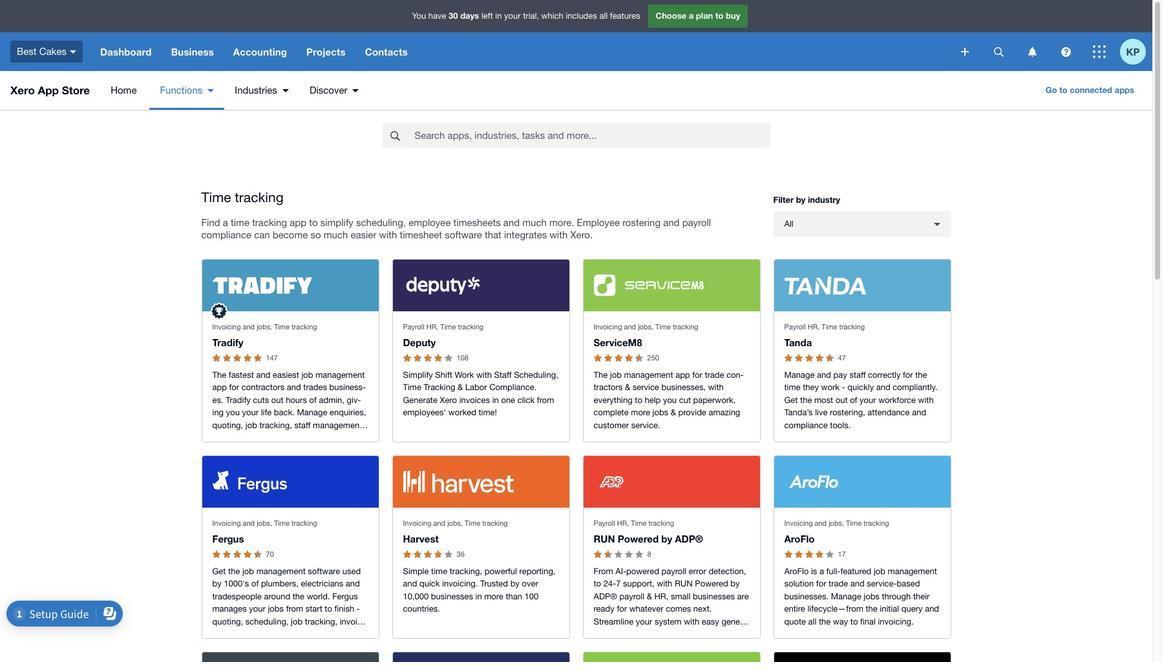 Task type: vqa. For each thing, say whether or not it's contained in the screenshot.
a in the GET THE JOB MANAGEMENT SOFTWARE USED BY 1000'S OF PLUMBERS, ELECTRICIANS AND TRADESPEOPLE AROUND THE WORLD. FERGUS MANAGES YOUR JOBS FROM START TO FINISH - QUOTING, SCHEDULING, JOB TRACKING, INVOIC ING - AND INTEGRATES WITH XERO TO GIVE YOU A 360 VIEW OF HOW YOUR BUSINESS IS PERFORMING.
yes



Task type: describe. For each thing, give the bounding box(es) containing it.
filter
[[773, 194, 794, 205]]

they
[[803, 383, 819, 393]]

performing.
[[212, 655, 256, 663]]

with right easier
[[379, 230, 397, 241]]

hours
[[286, 395, 307, 405]]

management inside the fastest and easiest job management app for contractors and trades business es. tradify cuts out hours of admin, giv ing you your life back. manage enquiries, quoting, job tracking, staff management, timesheets, invoicing & more! trusted by thousands of businesses around the world.
[[316, 370, 365, 380]]

go to connected apps
[[1046, 85, 1134, 95]]

app inside the job management app for trade con tractors & service businesses, with everything to help you cut paperwork, complete more jobs & provide amazing customer service.
[[676, 370, 690, 380]]

contacts button
[[355, 32, 418, 71]]

tracking inside "invoicing and jobs, time tracking harvest"
[[482, 520, 508, 527]]

staff inside manage and pay staff correctly for the time they work - quickly and compliantly. get the most out of your workforce with tanda's live rostering, attendance and compliance tools.
[[850, 370, 866, 380]]

time inside "invoicing and jobs, time tracking harvest"
[[465, 520, 480, 527]]

tracking inside find a time tracking app to simplify scheduling, employee timesheets and much more. employee rostering and payroll compliance can become so much easier with timesheet software that integrates with xero.
[[252, 217, 287, 228]]

250
[[647, 354, 659, 362]]

invoicing
[[258, 433, 291, 443]]

shift
[[435, 370, 452, 380]]

with down 'more.'
[[550, 230, 568, 241]]

and inside invoicing and jobs, time tracking fergus
[[243, 520, 255, 527]]

accounting button
[[224, 32, 297, 71]]

best
[[17, 46, 37, 57]]

tracking inside invoicing and jobs, time tracking aroflo
[[864, 520, 889, 527]]

business inside get the job management software used by 1000's of plumbers, electricians and tradespeople around the world. fergus manages your jobs from start to finish - quoting, scheduling, job tracking, invoic ing - and integrates with xero to give you a 360 view of how your business is performing.
[[302, 642, 335, 652]]

management inside aroflo is a full-featured job management solution for trade and service-based businesses. manage jobs through their entire lifecycle—from the initial query and quote all the way to final invoicing.
[[888, 567, 937, 576]]

hr, inside from ai-powered payroll error detection, to 24-7 support, with run powered by adp® payroll & hr, small businesses are ready for whatever comes next. streamline your system with easy general ledger mapping for pushing payroll trans actions from run or accountant connect℠ to xero.
[[654, 592, 669, 602]]

a inside get the job management software used by 1000's of plumbers, electricians and tradespeople around the world. fergus manages your jobs from start to finish - quoting, scheduling, job tracking, invoic ing - and integrates with xero to give you a 360 view of how your business is performing.
[[212, 642, 217, 652]]

to down mapping
[[634, 655, 642, 663]]

to left 24- at the bottom right
[[594, 579, 601, 589]]

100
[[525, 592, 539, 602]]

to right start
[[325, 605, 332, 614]]

payroll for tanda
[[784, 323, 806, 331]]

featured
[[841, 567, 872, 576]]

management inside get the job management software used by 1000's of plumbers, electricians and tradespeople around the world. fergus manages your jobs from start to finish - quoting, scheduling, job tracking, invoic ing - and integrates with xero to give you a 360 view of how your business is performing.
[[256, 567, 306, 576]]

a left plan
[[689, 11, 694, 21]]

cakes
[[39, 46, 67, 57]]

your right "how"
[[283, 642, 299, 652]]

and down featured
[[851, 579, 865, 589]]

payroll for run
[[594, 520, 615, 527]]

invoicing for tradespeople
[[212, 520, 241, 527]]

7
[[616, 579, 621, 589]]

functions button
[[150, 71, 224, 110]]

and up contractors
[[256, 370, 270, 380]]

30
[[449, 11, 458, 21]]

10,000
[[403, 592, 429, 602]]

jobs inside the job management app for trade con tractors & service businesses, with everything to help you cut paperwork, complete more jobs & provide amazing customer service.
[[653, 408, 668, 418]]

trial,
[[523, 11, 539, 21]]

xero inside get the job management software used by 1000's of plumbers, electricians and tradespeople around the world. fergus manages your jobs from start to finish - quoting, scheduling, job tracking, invoic ing - and integrates with xero to give you a 360 view of how your business is performing.
[[306, 630, 323, 639]]

employee
[[577, 217, 620, 228]]

most
[[814, 395, 833, 405]]

job up trades
[[302, 370, 313, 380]]

& inside from ai-powered payroll error detection, to 24-7 support, with run powered by adp® payroll & hr, small businesses are ready for whatever comes next. streamline your system with easy general ledger mapping for pushing payroll trans actions from run or accountant connect℠ to xero.
[[647, 592, 652, 602]]

industries
[[235, 85, 277, 96]]

from ai-powered payroll error detection, to 24-7 support, with run powered by adp® payroll & hr, small businesses are ready for whatever comes next. streamline your system with easy general ledger mapping for pushing payroll trans actions from run or accountant connect℠ to xero.
[[594, 567, 749, 663]]

es.
[[212, 383, 366, 405]]

correctly
[[868, 370, 901, 380]]

find a time tracking app to simplify scheduling, employee timesheets and much more. employee rostering and payroll compliance can become so much easier with timesheet software that integrates with xero.
[[201, 217, 711, 241]]

management inside the job management app for trade con tractors & service businesses, with everything to help you cut paperwork, complete more jobs & provide amazing customer service.
[[624, 370, 673, 380]]

support,
[[623, 579, 655, 589]]

for inside aroflo is a full-featured job management solution for trade and service-based businesses. manage jobs through their entire lifecycle—from the initial query and quote all the way to final invoicing.
[[816, 579, 826, 589]]

software inside get the job management software used by 1000's of plumbers, electricians and tradespeople around the world. fergus manages your jobs from start to finish - quoting, scheduling, job tracking, invoic ing - and integrates with xero to give you a 360 view of how your business is performing.
[[308, 567, 340, 576]]

simplify
[[320, 217, 353, 228]]

payroll hr, time tracking tanda
[[784, 323, 865, 349]]

0 horizontal spatial svg image
[[961, 48, 969, 56]]

run inside payroll hr, time tracking run powered by adp®
[[594, 533, 615, 545]]

accountant
[[673, 642, 716, 652]]

hr, for tanda
[[808, 323, 820, 331]]

invoicing and jobs, time tracking harvest
[[403, 520, 508, 545]]

the up final
[[866, 605, 878, 614]]

payroll left the error
[[662, 567, 686, 576]]

to inside the job management app for trade con tractors & service businesses, with everything to help you cut paperwork, complete more jobs & provide amazing customer service.
[[635, 395, 642, 405]]

you inside the job management app for trade con tractors & service businesses, with everything to help you cut paperwork, complete more jobs & provide amazing customer service.
[[663, 395, 677, 405]]

tradify logo image
[[212, 277, 312, 294]]

one
[[501, 395, 515, 405]]

& inside simplify shift work with staff scheduling, time tracking & labor compliance. generate xero invoices in one click from employees' worked time!
[[458, 383, 463, 393]]

your inside manage and pay staff correctly for the time they work - quickly and compliantly. get the most out of your workforce with tanda's live rostering, attendance and compliance tools.
[[860, 395, 876, 405]]

quoting, inside the fastest and easiest job management app for contractors and trades business es. tradify cuts out hours of admin, giv ing you your life back. manage enquiries, quoting, job tracking, staff management, timesheets, invoicing & more! trusted by thousands of businesses around the world.
[[212, 421, 243, 430]]

payroll inside find a time tracking app to simplify scheduling, employee timesheets and much more. employee rostering and payroll compliance can become so much easier with timesheet software that integrates with xero.
[[682, 217, 711, 228]]

are
[[737, 592, 749, 602]]

tracking
[[424, 383, 455, 393]]

jobs, for es.
[[257, 323, 272, 331]]

to inside find a time tracking app to simplify scheduling, employee timesheets and much more. employee rostering and payroll compliance can become so much easier with timesheet software that integrates with xero.
[[309, 217, 318, 228]]

payroll for deputy
[[403, 323, 424, 331]]

worked
[[448, 408, 476, 418]]

world. inside the fastest and easiest job management app for contractors and trades business es. tradify cuts out hours of admin, giv ing you your life back. manage enquiries, quoting, job tracking, staff management, timesheets, invoicing & more! trusted by thousands of businesses around the world.
[[212, 458, 236, 468]]

timesheet
[[400, 230, 442, 241]]

kp
[[1126, 46, 1140, 57]]

harvest app logo image
[[403, 471, 514, 493]]

powered inside from ai-powered payroll error detection, to 24-7 support, with run powered by adp® payroll & hr, small businesses are ready for whatever comes next. streamline your system with easy general ledger mapping for pushing payroll trans actions from run or accountant connect℠ to xero.
[[695, 579, 728, 589]]

to inside banner
[[716, 11, 724, 21]]

tracking inside payroll hr, time tracking deputy
[[458, 323, 483, 331]]

payroll down support,
[[620, 592, 644, 602]]

go to connected apps link
[[1038, 80, 1142, 101]]

simple
[[403, 567, 429, 576]]

scheduling,
[[514, 370, 558, 380]]

invoicing and jobs, time tracking fergus
[[212, 520, 317, 545]]

aroflo link
[[784, 533, 815, 545]]

pushing
[[667, 630, 697, 639]]

than
[[506, 592, 522, 602]]

and inside "invoicing and jobs, time tracking harvest"
[[433, 520, 445, 527]]

and down correctly
[[876, 383, 891, 393]]

and right rostering
[[663, 217, 680, 228]]

time tracking
[[201, 189, 284, 205]]

- inside manage and pay staff correctly for the time they work - quickly and compliantly. get the most out of your workforce with tanda's live rostering, attendance and compliance tools.
[[842, 383, 845, 393]]

and up view
[[232, 630, 246, 639]]

and down their
[[925, 605, 939, 614]]

live
[[815, 408, 828, 418]]

invoicing for businesses
[[403, 520, 431, 527]]

1 horizontal spatial run
[[643, 642, 661, 652]]

with inside manage and pay staff correctly for the time they work - quickly and compliantly. get the most out of your workforce with tanda's live rostering, attendance and compliance tools.
[[918, 395, 934, 405]]

which
[[541, 11, 564, 21]]

job up '1000's' on the bottom
[[242, 567, 254, 576]]

menu containing home
[[98, 71, 369, 110]]

customer
[[594, 421, 629, 430]]

with inside simplify shift work with staff scheduling, time tracking & labor compliance. generate xero invoices in one click from employees' worked time!
[[476, 370, 492, 380]]

the up '1000's' on the bottom
[[228, 567, 240, 576]]

to left give
[[325, 630, 332, 639]]

next.
[[693, 605, 712, 614]]

the up the compliantly.
[[915, 370, 927, 380]]

1 vertical spatial -
[[357, 605, 360, 614]]

8
[[647, 551, 651, 559]]

time inside simplify shift work with staff scheduling, time tracking & labor compliance. generate xero invoices in one click from employees' worked time!
[[403, 383, 421, 393]]

con
[[727, 370, 744, 380]]

is inside aroflo is a full-featured job management solution for trade and service-based businesses. manage jobs through their entire lifecycle—from the initial query and quote all the way to final invoicing.
[[811, 567, 817, 576]]

for up streamline on the right bottom of page
[[617, 605, 627, 614]]

contractors
[[242, 383, 285, 393]]

invoicing and jobs, time tracking servicem8
[[594, 323, 699, 349]]

with up small
[[657, 579, 672, 589]]

tanda logo image
[[784, 276, 866, 295]]

management,
[[313, 421, 364, 430]]

quickly
[[848, 383, 874, 393]]

a inside aroflo is a full-featured job management solution for trade and service-based businesses. manage jobs through their entire lifecycle—from the initial query and quote all the way to final invoicing.
[[820, 567, 824, 576]]

time inside invoicing and jobs, time tracking tradify
[[274, 323, 290, 331]]

manage inside manage and pay staff correctly for the time they work - quickly and compliantly. get the most out of your workforce with tanda's live rostering, attendance and compliance tools.
[[784, 370, 815, 380]]

choose
[[656, 11, 687, 21]]

in inside you have 30 days left in your trial, which includes all features
[[495, 11, 502, 21]]

powered inside payroll hr, time tracking run powered by adp®
[[618, 533, 659, 545]]

to inside aroflo is a full-featured job management solution for trade and service-based businesses. manage jobs through their entire lifecycle—from the initial query and quote all the way to final invoicing.
[[851, 617, 858, 627]]

aroflo inside aroflo is a full-featured job management solution for trade and service-based businesses. manage jobs through their entire lifecycle—from the initial query and quote all the way to final invoicing.
[[784, 567, 809, 576]]

invoicing for es.
[[212, 323, 241, 331]]

amazing
[[709, 408, 740, 418]]

tracking inside invoicing and jobs, time tracking tradify
[[292, 323, 317, 331]]

fastest
[[229, 370, 254, 380]]

left
[[482, 11, 493, 21]]

you have 30 days left in your trial, which includes all features
[[412, 11, 640, 21]]

jobs inside get the job management software used by 1000's of plumbers, electricians and tradespeople around the world. fergus manages your jobs from start to finish - quoting, scheduling, job tracking, invoic ing - and integrates with xero to give you a 360 view of how your business is performing.
[[268, 605, 284, 614]]

quoting, inside get the job management software used by 1000's of plumbers, electricians and tradespeople around the world. fergus manages your jobs from start to finish - quoting, scheduling, job tracking, invoic ing - and integrates with xero to give you a 360 view of how your business is performing.
[[212, 617, 243, 627]]

aroflo is a full-featured job management solution for trade and service-based businesses. manage jobs through their entire lifecycle—from the initial query and quote all the way to final invoicing.
[[784, 567, 939, 627]]

108
[[457, 354, 469, 362]]

0 horizontal spatial much
[[324, 230, 348, 241]]

xero. inside find a time tracking app to simplify scheduling, employee timesheets and much more. employee rostering and payroll compliance can become so much easier with timesheet software that integrates with xero.
[[570, 230, 593, 241]]

from inside get the job management software used by 1000's of plumbers, electricians and tradespeople around the world. fergus manages your jobs from start to finish - quoting, scheduling, job tracking, invoic ing - and integrates with xero to give you a 360 view of how your business is performing.
[[286, 605, 303, 614]]

of left "how"
[[255, 642, 262, 652]]

tractors
[[594, 370, 744, 393]]

the left way
[[819, 617, 831, 627]]

of right '1000's' on the bottom
[[251, 579, 259, 589]]

0 vertical spatial xero
[[10, 83, 35, 97]]

software inside find a time tracking app to simplify scheduling, employee timesheets and much more. employee rostering and payroll compliance can become so much easier with timesheet software that integrates with xero.
[[445, 230, 482, 241]]

the down they
[[800, 395, 812, 405]]

time inside invoicing and jobs, time tracking fergus
[[274, 520, 290, 527]]

and down workforce
[[912, 408, 926, 418]]

tracking, inside get the job management software used by 1000's of plumbers, electricians and tradespeople around the world. fergus manages your jobs from start to finish - quoting, scheduling, job tracking, invoic ing - and integrates with xero to give you a 360 view of how your business is performing.
[[305, 617, 337, 627]]

fergus app logo image
[[212, 471, 287, 493]]

businesses inside from ai-powered payroll error detection, to 24-7 support, with run powered by adp® payroll & hr, small businesses are ready for whatever comes next. streamline your system with easy general ledger mapping for pushing payroll trans actions from run or accountant connect℠ to xero.
[[693, 592, 735, 602]]

the for es.
[[212, 370, 226, 380]]

all
[[784, 219, 794, 229]]

2 vertical spatial -
[[226, 630, 229, 639]]

generate
[[403, 395, 438, 405]]

invoicing and jobs, time tracking tradify
[[212, 323, 317, 349]]

more.
[[549, 217, 574, 228]]

time inside payroll hr, time tracking run powered by adp®
[[631, 520, 647, 527]]

tracking, inside simple time tracking, powerful reporting, and quick invoicing. trusted by over 10,000 businesses in more than 100 countries.
[[450, 567, 482, 576]]

go
[[1046, 85, 1057, 95]]

invoicing. inside simple time tracking, powerful reporting, and quick invoicing. trusted by over 10,000 businesses in more than 100 countries.
[[442, 579, 478, 589]]

payroll hr, time tracking deputy
[[403, 323, 483, 349]]

industries button
[[224, 71, 299, 110]]

banner containing kp
[[0, 0, 1153, 71]]

with up pushing
[[684, 617, 700, 627]]

your inside you have 30 days left in your trial, which includes all features
[[504, 11, 521, 21]]

buy
[[726, 11, 740, 21]]

job up timesheets,
[[245, 421, 257, 430]]

projects
[[306, 46, 346, 58]]

all button
[[773, 211, 951, 237]]

tracking inside invoicing and jobs, time tracking fergus
[[292, 520, 317, 527]]

initial
[[880, 605, 899, 614]]

trans
[[727, 630, 749, 639]]

from
[[594, 567, 613, 576]]

how
[[264, 642, 280, 652]]

invoic
[[340, 617, 365, 627]]

become
[[273, 230, 308, 241]]

labor
[[465, 383, 487, 393]]

hr, for deputy
[[426, 323, 438, 331]]

0 vertical spatial much
[[522, 217, 547, 228]]

businesses.
[[784, 592, 829, 602]]

deputy logo image
[[403, 275, 484, 297]]

with inside get the job management software used by 1000's of plumbers, electricians and tradespeople around the world. fergus manages your jobs from start to finish - quoting, scheduling, job tracking, invoic ing - and integrates with xero to give you a 360 view of how your business is performing.
[[288, 630, 303, 639]]

quick
[[420, 579, 440, 589]]

with inside the job management app for trade con tractors & service businesses, with everything to help you cut paperwork, complete more jobs & provide amazing customer service.
[[708, 383, 724, 393]]

and down used
[[346, 579, 360, 589]]

jobs, for everything
[[638, 323, 654, 331]]



Task type: locate. For each thing, give the bounding box(es) containing it.
manage inside aroflo is a full-featured job management solution for trade and service-based businesses. manage jobs through their entire lifecycle—from the initial query and quote all the way to final invoicing.
[[831, 592, 861, 602]]

tracking, down 36 on the left of page
[[450, 567, 482, 576]]

0 horizontal spatial payroll
[[403, 323, 424, 331]]

in inside simple time tracking, powerful reporting, and quick invoicing. trusted by over 10,000 businesses in more than 100 countries.
[[475, 592, 482, 602]]

tracking, inside the fastest and easiest job management app for contractors and trades business es. tradify cuts out hours of admin, giv ing you your life back. manage enquiries, quoting, job tracking, staff management, timesheets, invoicing & more! trusted by thousands of businesses around the world.
[[260, 421, 292, 430]]

to left help
[[635, 395, 642, 405]]

0 horizontal spatial around
[[264, 592, 290, 602]]

36
[[457, 551, 465, 559]]

& left more!
[[294, 433, 299, 443]]

app left contractors
[[212, 383, 227, 393]]

0 vertical spatial ing
[[212, 395, 361, 418]]

your inside from ai-powered payroll error detection, to 24-7 support, with run powered by adp® payroll & hr, small businesses are ready for whatever comes next. streamline your system with easy general ledger mapping for pushing payroll trans actions from run or accountant connect℠ to xero.
[[636, 617, 652, 627]]

job inside the job management app for trade con tractors & service businesses, with everything to help you cut paperwork, complete more jobs & provide amazing customer service.
[[610, 370, 622, 380]]

you inside get the job management software used by 1000's of plumbers, electricians and tradespeople around the world. fergus manages your jobs from start to finish - quoting, scheduling, job tracking, invoic ing - and integrates with xero to give you a 360 view of how your business is performing.
[[353, 630, 366, 639]]

tracking inside payroll hr, time tracking tanda
[[839, 323, 865, 331]]

hr, up deputy link
[[426, 323, 438, 331]]

1 horizontal spatial powered
[[695, 579, 728, 589]]

a
[[689, 11, 694, 21], [223, 217, 228, 228], [820, 567, 824, 576], [212, 642, 217, 652]]

2 ing from the top
[[212, 630, 224, 639]]

your down quickly
[[860, 395, 876, 405]]

aroflo app logo image
[[784, 471, 843, 493]]

based
[[897, 579, 920, 589]]

filter by industry
[[773, 194, 840, 205]]

1 vertical spatial you
[[226, 408, 240, 418]]

0 vertical spatial scheduling,
[[356, 217, 406, 228]]

business
[[171, 46, 214, 58]]

powerful
[[485, 567, 517, 576]]

invoicing for everything
[[594, 323, 622, 331]]

2 vertical spatial manage
[[831, 592, 861, 602]]

management up service
[[624, 370, 673, 380]]

time down fergus app logo
[[274, 520, 290, 527]]

tradify inside invoicing and jobs, time tracking tradify
[[212, 337, 243, 349]]

2 vertical spatial in
[[475, 592, 482, 602]]

rostering
[[623, 217, 661, 228]]

run up from
[[594, 533, 615, 545]]

menu
[[98, 71, 369, 110]]

time up 250
[[655, 323, 671, 331]]

your down whatever at the bottom right of page
[[636, 617, 652, 627]]

invoicing for based
[[784, 520, 813, 527]]

tracking, down start
[[305, 617, 337, 627]]

1 vertical spatial jobs
[[864, 592, 880, 602]]

manage down the 'hours' at the bottom left
[[297, 408, 327, 418]]

you left cut
[[663, 395, 677, 405]]

0 vertical spatial time
[[231, 217, 249, 228]]

job inside aroflo is a full-featured job management solution for trade and service-based businesses. manage jobs through their entire lifecycle—from the initial query and quote all the way to final invoicing.
[[874, 567, 886, 576]]

1 horizontal spatial -
[[357, 605, 360, 614]]

finish
[[335, 605, 354, 614]]

invoicing. down 36 on the left of page
[[442, 579, 478, 589]]

includes
[[566, 11, 597, 21]]

staff
[[494, 370, 512, 380]]

help
[[645, 395, 661, 405]]

adp® inside payroll hr, time tracking run powered by adp®
[[675, 533, 703, 545]]

of down invoicing at bottom
[[254, 446, 261, 456]]

1 horizontal spatial manage
[[784, 370, 815, 380]]

banner
[[0, 0, 1153, 71]]

world. down electricians
[[307, 592, 330, 602]]

integrates up "how"
[[248, 630, 285, 639]]

time inside manage and pay staff correctly for the time they work - quickly and compliantly. get the most out of your workforce with tanda's live rostering, attendance and compliance tools.
[[784, 383, 801, 393]]

scheduling, up easier
[[356, 217, 406, 228]]

0 vertical spatial trade
[[705, 370, 724, 380]]

1 vertical spatial fergus
[[332, 592, 358, 602]]

1 horizontal spatial world.
[[307, 592, 330, 602]]

and up 10,000
[[403, 579, 417, 589]]

invoicing inside "invoicing and jobs, time tracking harvest"
[[403, 520, 431, 527]]

1 horizontal spatial much
[[522, 217, 547, 228]]

pay
[[834, 370, 847, 380]]

and inside invoicing and jobs, time tracking servicem8
[[624, 323, 636, 331]]

with up labor
[[476, 370, 492, 380]]

1 vertical spatial software
[[308, 567, 340, 576]]

ready
[[594, 605, 615, 614]]

world. down thousands
[[212, 458, 236, 468]]

for up or at the bottom right
[[655, 630, 665, 639]]

out inside manage and pay staff correctly for the time they work - quickly and compliantly. get the most out of your workforce with tanda's live rostering, attendance and compliance tools.
[[836, 395, 848, 405]]

is inside get the job management software used by 1000's of plumbers, electricians and tradespeople around the world. fergus manages your jobs from start to finish - quoting, scheduling, job tracking, invoic ing - and integrates with xero to give you a 360 view of how your business is performing.
[[337, 642, 343, 652]]

tracking inside invoicing and jobs, time tracking servicem8
[[673, 323, 699, 331]]

2 vertical spatial from
[[623, 642, 640, 652]]

jobs, inside invoicing and jobs, time tracking tradify
[[257, 323, 272, 331]]

of down trades
[[309, 395, 317, 405]]

jobs, for tradespeople
[[257, 520, 272, 527]]

in left "one"
[[492, 395, 499, 405]]

manage up they
[[784, 370, 815, 380]]

time inside payroll hr, time tracking tanda
[[822, 323, 837, 331]]

1 vertical spatial ing
[[212, 630, 224, 639]]

xero. down employee
[[570, 230, 593, 241]]

1 horizontal spatial trade
[[829, 579, 848, 589]]

2 the from the left
[[594, 370, 608, 380]]

0 horizontal spatial from
[[286, 605, 303, 614]]

tracking inside payroll hr, time tracking run powered by adp®
[[649, 520, 674, 527]]

plumbers,
[[261, 579, 299, 589]]

invoicing inside invoicing and jobs, time tracking servicem8
[[594, 323, 622, 331]]

ing inside get the job management software used by 1000's of plumbers, electricians and tradespeople around the world. fergus manages your jobs from start to finish - quoting, scheduling, job tracking, invoic ing - and integrates with xero to give you a 360 view of how your business is performing.
[[212, 630, 224, 639]]

to up so
[[309, 217, 318, 228]]

accounting
[[233, 46, 287, 58]]

you inside the fastest and easiest job management app for contractors and trades business es. tradify cuts out hours of admin, giv ing you your life back. manage enquiries, quoting, job tracking, staff management, timesheets, invoicing & more! trusted by thousands of businesses around the world.
[[226, 408, 240, 418]]

0 horizontal spatial -
[[226, 630, 229, 639]]

best cakes button
[[0, 32, 90, 71]]

fergus inside get the job management software used by 1000's of plumbers, electricians and tradespeople around the world. fergus manages your jobs from start to finish - quoting, scheduling, job tracking, invoic ing - and integrates with xero to give you a 360 view of how your business is performing.
[[332, 592, 358, 602]]

more inside the job management app for trade con tractors & service businesses, with everything to help you cut paperwork, complete more jobs & provide amazing customer service.
[[631, 408, 650, 418]]

0 vertical spatial tradify
[[212, 337, 243, 349]]

their
[[913, 592, 930, 602]]

hr, inside payroll hr, time tracking deputy
[[426, 323, 438, 331]]

manage up the lifecycle—from
[[831, 592, 861, 602]]

streamline
[[594, 617, 634, 627]]

jobs, inside "invoicing and jobs, time tracking harvest"
[[447, 520, 463, 527]]

1 ing from the top
[[212, 395, 361, 418]]

adp® inside from ai-powered payroll error detection, to 24-7 support, with run powered by adp® payroll & hr, small businesses are ready for whatever comes next. streamline your system with easy general ledger mapping for pushing payroll trans actions from run or accountant connect℠ to xero.
[[594, 592, 617, 602]]

0 vertical spatial integrates
[[504, 230, 547, 241]]

with left give
[[288, 630, 303, 639]]

1 horizontal spatial scheduling,
[[356, 217, 406, 228]]

2 aroflo from the top
[[784, 567, 809, 576]]

features
[[610, 11, 640, 21]]

businesses inside simple time tracking, powerful reporting, and quick invoicing. trusted by over 10,000 businesses in more than 100 countries.
[[431, 592, 473, 602]]

ing inside the fastest and easiest job management app for contractors and trades business es. tradify cuts out hours of admin, giv ing you your life back. manage enquiries, quoting, job tracking, staff management, timesheets, invoicing & more! trusted by thousands of businesses around the world.
[[212, 395, 361, 418]]

for inside the job management app for trade con tractors & service businesses, with everything to help you cut paperwork, complete more jobs & provide amazing customer service.
[[692, 370, 703, 380]]

for up the businesses,
[[692, 370, 703, 380]]

compliance inside manage and pay staff correctly for the time they work - quickly and compliantly. get the most out of your workforce with tanda's live rostering, attendance and compliance tools.
[[784, 421, 828, 430]]

svg image
[[1028, 47, 1036, 57], [961, 48, 969, 56]]

0 vertical spatial xero.
[[570, 230, 593, 241]]

time!
[[479, 408, 497, 418]]

get inside get the job management software used by 1000's of plumbers, electricians and tradespeople around the world. fergus manages your jobs from start to finish - quoting, scheduling, job tracking, invoic ing - and integrates with xero to give you a 360 view of how your business is performing.
[[212, 567, 226, 576]]

fergus inside invoicing and jobs, time tracking fergus
[[212, 533, 244, 545]]

2 horizontal spatial run
[[675, 579, 693, 589]]

jobs, up servicem8 link
[[638, 323, 654, 331]]

xero. down or at the bottom right
[[644, 655, 664, 663]]

2 vertical spatial run
[[643, 642, 661, 652]]

1 quoting, from the top
[[212, 421, 243, 430]]

for inside the fastest and easiest job management app for contractors and trades business es. tradify cuts out hours of admin, giv ing you your life back. manage enquiries, quoting, job tracking, staff management, timesheets, invoicing & more! trusted by thousands of businesses around the world.
[[229, 383, 239, 393]]

adp® up the error
[[675, 533, 703, 545]]

aroflo
[[784, 533, 815, 545], [784, 567, 809, 576]]

the down plumbers,
[[293, 592, 304, 602]]

2 vertical spatial tracking,
[[305, 617, 337, 627]]

business down give
[[302, 642, 335, 652]]

0 horizontal spatial app
[[212, 383, 227, 393]]

147
[[266, 354, 278, 362]]

1 the from the left
[[212, 370, 226, 380]]

and up harvest link
[[433, 520, 445, 527]]

best cakes
[[17, 46, 67, 57]]

fergus link
[[212, 533, 244, 545]]

jobs, for based
[[829, 520, 844, 527]]

hr, for run
[[617, 520, 629, 527]]

0 vertical spatial aroflo
[[784, 533, 815, 545]]

and inside invoicing and jobs, time tracking aroflo
[[815, 520, 827, 527]]

service
[[633, 383, 659, 393]]

integrates right "that"
[[504, 230, 547, 241]]

1 vertical spatial is
[[337, 642, 343, 652]]

deputy link
[[403, 337, 436, 349]]

is down give
[[337, 642, 343, 652]]

kp button
[[1120, 32, 1153, 71]]

over
[[522, 579, 538, 589]]

in inside simplify shift work with staff scheduling, time tracking & labor compliance. generate xero invoices in one click from employees' worked time!
[[492, 395, 499, 405]]

xero. inside from ai-powered payroll error detection, to 24-7 support, with run powered by adp® payroll & hr, small businesses are ready for whatever comes next. streamline your system with easy general ledger mapping for pushing payroll trans actions from run or accountant connect℠ to xero.
[[644, 655, 664, 663]]

xero
[[10, 83, 35, 97], [440, 395, 457, 405], [306, 630, 323, 639]]

manage inside the fastest and easiest job management app for contractors and trades business es. tradify cuts out hours of admin, giv ing you your life back. manage enquiries, quoting, job tracking, staff management, timesheets, invoicing & more! trusted by thousands of businesses around the world.
[[297, 408, 327, 418]]

integrates inside get the job management software used by 1000's of plumbers, electricians and tradespeople around the world. fergus manages your jobs from start to finish - quoting, scheduling, job tracking, invoic ing - and integrates with xero to give you a 360 view of how your business is performing.
[[248, 630, 285, 639]]

1 horizontal spatial integrates
[[504, 230, 547, 241]]

1 vertical spatial world.
[[307, 592, 330, 602]]

payroll up the tanda
[[784, 323, 806, 331]]

to right go
[[1060, 85, 1068, 95]]

payroll
[[403, 323, 424, 331], [784, 323, 806, 331], [594, 520, 615, 527]]

staff
[[850, 370, 866, 380], [294, 421, 311, 430]]

2 horizontal spatial jobs
[[864, 592, 880, 602]]

payroll right rostering
[[682, 217, 711, 228]]

2 horizontal spatial manage
[[831, 592, 861, 602]]

easier
[[351, 230, 376, 241]]

complete
[[594, 408, 629, 418]]

the fastest and easiest job management app for contractors and trades business es. tradify cuts out hours of admin, giv ing you your life back. manage enquiries, quoting, job tracking, staff management, timesheets, invoicing & more! trusted by thousands of businesses around the world.
[[212, 370, 366, 468]]

more
[[631, 408, 650, 418], [484, 592, 503, 602]]

in right left
[[495, 11, 502, 21]]

detection,
[[709, 567, 746, 576]]

-
[[842, 383, 845, 393], [357, 605, 360, 614], [226, 630, 229, 639]]

0 horizontal spatial all
[[599, 11, 608, 21]]

life
[[261, 408, 272, 418]]

tracking,
[[260, 421, 292, 430], [450, 567, 482, 576], [305, 617, 337, 627]]

businesses,
[[662, 383, 706, 393]]

svg image inside the best cakes popup button
[[70, 50, 76, 53]]

0 vertical spatial compliance
[[201, 230, 251, 241]]

0 horizontal spatial adp®
[[594, 592, 617, 602]]

invoicing and jobs, time tracking aroflo
[[784, 520, 889, 545]]

and inside invoicing and jobs, time tracking tradify
[[243, 323, 255, 331]]

jobs,
[[257, 323, 272, 331], [638, 323, 654, 331], [257, 520, 272, 527], [447, 520, 463, 527], [829, 520, 844, 527]]

jobs, up 70 in the left of the page
[[257, 520, 272, 527]]

0 horizontal spatial manage
[[297, 408, 327, 418]]

around down more!
[[308, 446, 334, 456]]

2 vertical spatial xero
[[306, 630, 323, 639]]

general
[[722, 617, 749, 627]]

1 vertical spatial tradify
[[226, 395, 251, 405]]

jobs, up 17
[[829, 520, 844, 527]]

None search field
[[382, 123, 770, 149]]

more inside simple time tracking, powerful reporting, and quick invoicing. trusted by over 10,000 businesses in more than 100 countries.
[[484, 592, 503, 602]]

time down deputy logo on the top of the page
[[440, 323, 456, 331]]

by
[[796, 194, 806, 205], [355, 433, 364, 443], [661, 533, 672, 545], [212, 579, 222, 589], [510, 579, 520, 589], [731, 579, 740, 589]]

and up work at the bottom right of the page
[[817, 370, 831, 380]]

full-
[[826, 567, 841, 576]]

0 vertical spatial manage
[[784, 370, 815, 380]]

around inside get the job management software used by 1000's of plumbers, electricians and tradespeople around the world. fergus manages your jobs from start to finish - quoting, scheduling, job tracking, invoic ing - and integrates with xero to give you a 360 view of how your business is performing.
[[264, 592, 290, 602]]

1 vertical spatial manage
[[297, 408, 327, 418]]

0 vertical spatial tracking,
[[260, 421, 292, 430]]

0 horizontal spatial software
[[308, 567, 340, 576]]

trusted down the powerful
[[480, 579, 508, 589]]

- up the 360 on the left of the page
[[226, 630, 229, 639]]

invoicing. down initial at the right of page
[[878, 617, 914, 627]]

0 horizontal spatial invoicing.
[[442, 579, 478, 589]]

trade inside the job management app for trade con tractors & service businesses, with everything to help you cut paperwork, complete more jobs & provide amazing customer service.
[[705, 370, 724, 380]]

harvest link
[[403, 533, 439, 545]]

time inside payroll hr, time tracking deputy
[[440, 323, 456, 331]]

360
[[219, 642, 233, 652]]

quoting, down 'manages'
[[212, 617, 243, 627]]

time down simplify
[[403, 383, 421, 393]]

featured app image
[[206, 298, 232, 324]]

tanda's
[[784, 408, 813, 418]]

1 horizontal spatial time
[[431, 567, 447, 576]]

1 vertical spatial invoicing.
[[878, 617, 914, 627]]

by inside the fastest and easiest job management app for contractors and trades business es. tradify cuts out hours of admin, giv ing you your life back. manage enquiries, quoting, job tracking, staff management, timesheets, invoicing & more! trusted by thousands of businesses around the world.
[[355, 433, 364, 443]]

easiest
[[273, 370, 299, 380]]

0 vertical spatial around
[[308, 446, 334, 456]]

comes
[[666, 605, 691, 614]]

and right the timesheets
[[503, 217, 520, 228]]

all inside you have 30 days left in your trial, which includes all features
[[599, 11, 608, 21]]

1 vertical spatial scheduling,
[[245, 617, 289, 627]]

start
[[306, 605, 322, 614]]

the inside the job management app for trade con tractors & service businesses, with everything to help you cut paperwork, complete more jobs & provide amazing customer service.
[[594, 370, 608, 380]]

quoting, up timesheets,
[[212, 421, 243, 430]]

1 horizontal spatial svg image
[[1028, 47, 1036, 57]]

from inside simplify shift work with staff scheduling, time tracking & labor compliance. generate xero invoices in one click from employees' worked time!
[[537, 395, 554, 405]]

the left 'fastest'
[[212, 370, 226, 380]]

world. inside get the job management software used by 1000's of plumbers, electricians and tradespeople around the world. fergus manages your jobs from start to finish - quoting, scheduling, job tracking, invoic ing - and integrates with xero to give you a 360 view of how your business is performing.
[[307, 592, 330, 602]]

xero inside simplify shift work with staff scheduling, time tracking & labor compliance. generate xero invoices in one click from employees' worked time!
[[440, 395, 457, 405]]

1 aroflo from the top
[[784, 533, 815, 545]]

tradify link
[[212, 337, 243, 349]]

hr, left small
[[654, 592, 669, 602]]

jobs, up 147
[[257, 323, 272, 331]]

1 vertical spatial much
[[324, 230, 348, 241]]

1 horizontal spatial get
[[784, 395, 798, 405]]

1 horizontal spatial fergus
[[332, 592, 358, 602]]

1 horizontal spatial around
[[308, 446, 334, 456]]

job down plumbers,
[[291, 617, 303, 627]]

0 horizontal spatial is
[[337, 642, 343, 652]]

compliance.
[[489, 383, 537, 393]]

around
[[308, 446, 334, 456], [264, 592, 290, 602]]

scheduling,
[[356, 217, 406, 228], [245, 617, 289, 627]]

1 horizontal spatial xero
[[306, 630, 323, 639]]

you
[[412, 11, 426, 21]]

and down aroflo app logo
[[815, 520, 827, 527]]

from right click
[[537, 395, 554, 405]]

2 out from the left
[[836, 395, 848, 405]]

out inside the fastest and easiest job management app for contractors and trades business es. tradify cuts out hours of admin, giv ing you your life back. manage enquiries, quoting, job tracking, staff management, timesheets, invoicing & more! trusted by thousands of businesses around the world.
[[271, 395, 283, 405]]

0 horizontal spatial businesses
[[264, 446, 306, 456]]

your inside the fastest and easiest job management app for contractors and trades business es. tradify cuts out hours of admin, giv ing you your life back. manage enquiries, quoting, job tracking, staff management, timesheets, invoicing & more! trusted by thousands of businesses around the world.
[[242, 408, 259, 418]]

0 horizontal spatial staff
[[294, 421, 311, 430]]

tradify down featured app icon in the top of the page
[[212, 337, 243, 349]]

1 vertical spatial in
[[492, 395, 499, 405]]

2 horizontal spatial xero
[[440, 395, 457, 405]]

1 vertical spatial integrates
[[248, 630, 285, 639]]

1 horizontal spatial tracking,
[[305, 617, 337, 627]]

integrates
[[504, 230, 547, 241], [248, 630, 285, 639]]

trusted down management,
[[325, 433, 353, 443]]

0 vertical spatial you
[[663, 395, 677, 405]]

by inside get the job management software used by 1000's of plumbers, electricians and tradespeople around the world. fergus manages your jobs from start to finish - quoting, scheduling, job tracking, invoic ing - and integrates with xero to give you a 360 view of how your business is performing.
[[212, 579, 222, 589]]

time inside invoicing and jobs, time tracking aroflo
[[846, 520, 862, 527]]

0 horizontal spatial you
[[226, 408, 240, 418]]

1 horizontal spatial businesses
[[431, 592, 473, 602]]

tradify inside the fastest and easiest job management app for contractors and trades business es. tradify cuts out hours of admin, giv ing you your life back. manage enquiries, quoting, job tracking, staff management, timesheets, invoicing & more! trusted by thousands of businesses around the world.
[[226, 395, 251, 405]]

time up find
[[201, 189, 231, 205]]

a inside find a time tracking app to simplify scheduling, employee timesheets and much more. employee rostering and payroll compliance can become so much easier with timesheet software that integrates with xero.
[[223, 217, 228, 228]]

fergus up finish on the bottom left of page
[[332, 592, 358, 602]]

Search apps, industries, tasks and more... field
[[413, 123, 770, 148]]

& left service
[[625, 383, 630, 393]]

get inside manage and pay staff correctly for the time they work - quickly and compliantly. get the most out of your workforce with tanda's live rostering, attendance and compliance tools.
[[784, 395, 798, 405]]

1 horizontal spatial trusted
[[480, 579, 508, 589]]

industry
[[808, 194, 840, 205]]

service-
[[867, 579, 897, 589]]

connected
[[1070, 85, 1112, 95]]

2 horizontal spatial tracking,
[[450, 567, 482, 576]]

cuts
[[253, 395, 269, 405]]

software down the timesheets
[[445, 230, 482, 241]]

1 vertical spatial trusted
[[480, 579, 508, 589]]

by inside payroll hr, time tracking run powered by adp®
[[661, 533, 672, 545]]

business up giv
[[329, 383, 366, 393]]

0 vertical spatial -
[[842, 383, 845, 393]]

47
[[838, 354, 846, 362]]

1 vertical spatial adp®
[[594, 592, 617, 602]]

scheduling, inside get the job management software used by 1000's of plumbers, electricians and tradespeople around the world. fergus manages your jobs from start to finish - quoting, scheduling, job tracking, invoic ing - and integrates with xero to give you a 360 view of how your business is performing.
[[245, 617, 289, 627]]

around down plumbers,
[[264, 592, 290, 602]]

a left full-
[[820, 567, 824, 576]]

hr, inside payroll hr, time tracking tanda
[[808, 323, 820, 331]]

employee
[[409, 217, 451, 228]]

svg image
[[1093, 45, 1106, 58], [994, 47, 1004, 57], [1061, 47, 1071, 57], [70, 50, 76, 53]]

servicem8 app logo image
[[594, 275, 704, 297]]

time inside invoicing and jobs, time tracking servicem8
[[655, 323, 671, 331]]

from down mapping
[[623, 642, 640, 652]]

time inside find a time tracking app to simplify scheduling, employee timesheets and much more. employee rostering and payroll compliance can become so much easier with timesheet software that integrates with xero.
[[231, 217, 249, 228]]

hr,
[[426, 323, 438, 331], [808, 323, 820, 331], [617, 520, 629, 527], [654, 592, 669, 602]]

0 vertical spatial from
[[537, 395, 554, 405]]

time down time tracking at the left
[[231, 217, 249, 228]]

and inside simple time tracking, powerful reporting, and quick invoicing. trusted by over 10,000 businesses in more than 100 countries.
[[403, 579, 417, 589]]

0 horizontal spatial scheduling,
[[245, 617, 289, 627]]

businesses inside the fastest and easiest job management app for contractors and trades business es. tradify cuts out hours of admin, giv ing you your life back. manage enquiries, quoting, job tracking, staff management, timesheets, invoicing & more! trusted by thousands of businesses around the world.
[[264, 446, 306, 456]]

1 vertical spatial compliance
[[784, 421, 828, 430]]

by inside simple time tracking, powerful reporting, and quick invoicing. trusted by over 10,000 businesses in more than 100 countries.
[[510, 579, 520, 589]]

1 vertical spatial xero.
[[644, 655, 664, 663]]

harvest
[[403, 533, 439, 545]]

your down tradespeople
[[249, 605, 266, 614]]

with up paperwork,
[[708, 383, 724, 393]]

for inside manage and pay staff correctly for the time they work - quickly and compliantly. get the most out of your workforce with tanda's live rostering, attendance and compliance tools.
[[903, 370, 913, 380]]

1 vertical spatial business
[[302, 642, 335, 652]]

0 vertical spatial more
[[631, 408, 650, 418]]

0 vertical spatial world.
[[212, 458, 236, 468]]

job up service-
[[874, 567, 886, 576]]

is
[[811, 567, 817, 576], [337, 642, 343, 652]]

discover button
[[299, 71, 369, 110]]

1 out from the left
[[271, 395, 283, 405]]

& down 'work'
[[458, 383, 463, 393]]

2 vertical spatial you
[[353, 630, 366, 639]]

run powered by adp® app logo image
[[594, 471, 629, 493]]

2 horizontal spatial payroll
[[784, 323, 806, 331]]

payroll up deputy link
[[403, 323, 424, 331]]

1 vertical spatial time
[[784, 383, 801, 393]]

0 horizontal spatial world.
[[212, 458, 236, 468]]

error
[[689, 567, 706, 576]]

manage
[[784, 370, 815, 380], [297, 408, 327, 418], [831, 592, 861, 602]]

entire
[[784, 605, 805, 614]]

jobs, for businesses
[[447, 520, 463, 527]]

app inside the fastest and easiest job management app for contractors and trades business es. tradify cuts out hours of admin, giv ing you your life back. manage enquiries, quoting, job tracking, staff management, timesheets, invoicing & more! trusted by thousands of businesses around the world.
[[212, 383, 227, 393]]

and up the 'hours' at the bottom left
[[287, 383, 301, 393]]

ledger
[[594, 630, 617, 639]]

1 horizontal spatial all
[[808, 617, 817, 627]]

2 quoting, from the top
[[212, 617, 243, 627]]

0 vertical spatial business
[[329, 383, 366, 393]]

aroflo inside invoicing and jobs, time tracking aroflo
[[784, 533, 815, 545]]

2 horizontal spatial -
[[842, 383, 845, 393]]

business inside the fastest and easiest job management app for contractors and trades business es. tradify cuts out hours of admin, giv ing you your life back. manage enquiries, quoting, job tracking, staff management, timesheets, invoicing & more! trusted by thousands of businesses around the world.
[[329, 383, 366, 393]]

1 vertical spatial from
[[286, 605, 303, 614]]

dashboard
[[100, 46, 152, 58]]

trusted inside simple time tracking, powerful reporting, and quick invoicing. trusted by over 10,000 businesses in more than 100 countries.
[[480, 579, 508, 589]]

integrates inside find a time tracking app to simplify scheduling, employee timesheets and much more. employee rostering and payroll compliance can become so much easier with timesheet software that integrates with xero.
[[504, 230, 547, 241]]

that
[[485, 230, 501, 241]]

1 vertical spatial quoting,
[[212, 617, 243, 627]]

0 horizontal spatial get
[[212, 567, 226, 576]]

of inside manage and pay staff correctly for the time they work - quickly and compliantly. get the most out of your workforce with tanda's live rostering, attendance and compliance tools.
[[850, 395, 857, 405]]

admin,
[[319, 395, 344, 405]]

the for everything
[[594, 370, 608, 380]]

out
[[271, 395, 283, 405], [836, 395, 848, 405]]

have
[[428, 11, 446, 21]]

compliance inside find a time tracking app to simplify scheduling, employee timesheets and much more. employee rostering and payroll compliance can become so much easier with timesheet software that integrates with xero.
[[201, 230, 251, 241]]

the down management,
[[337, 446, 349, 456]]

0 horizontal spatial tracking,
[[260, 421, 292, 430]]

& up whatever at the bottom right of page
[[647, 592, 652, 602]]

1 horizontal spatial adp®
[[675, 533, 703, 545]]

is left full-
[[811, 567, 817, 576]]

jobs inside aroflo is a full-featured job management solution for trade and service-based businesses. manage jobs through their entire lifecycle—from the initial query and quote all the way to final invoicing.
[[864, 592, 880, 602]]

jobs, inside invoicing and jobs, time tracking aroflo
[[829, 520, 844, 527]]

invoicing inside invoicing and jobs, time tracking tradify
[[212, 323, 241, 331]]

0 horizontal spatial time
[[231, 217, 249, 228]]

trusted inside the fastest and easiest job management app for contractors and trades business es. tradify cuts out hours of admin, giv ing you your life back. manage enquiries, quoting, job tracking, staff management, timesheets, invoicing & more! trusted by thousands of businesses around the world.
[[325, 433, 353, 443]]

work
[[455, 370, 474, 380]]

0 vertical spatial run
[[594, 533, 615, 545]]

the inside the fastest and easiest job management app for contractors and trades business es. tradify cuts out hours of admin, giv ing you your life back. manage enquiries, quoting, job tracking, staff management, timesheets, invoicing & more! trusted by thousands of businesses around the world.
[[212, 370, 226, 380]]

to right way
[[851, 617, 858, 627]]

& left provide
[[671, 408, 676, 418]]

attendance
[[868, 408, 910, 418]]

2 horizontal spatial you
[[663, 395, 677, 405]]

0 vertical spatial all
[[599, 11, 608, 21]]

0 horizontal spatial more
[[484, 592, 503, 602]]

payroll down easy
[[700, 630, 724, 639]]

electricians
[[301, 579, 343, 589]]

adp® up ready
[[594, 592, 617, 602]]

1 horizontal spatial from
[[537, 395, 554, 405]]

adp®
[[675, 533, 703, 545], [594, 592, 617, 602]]

more up service.
[[631, 408, 650, 418]]

& inside the fastest and easiest job management app for contractors and trades business es. tradify cuts out hours of admin, giv ing you your life back. manage enquiries, quoting, job tracking, staff management, timesheets, invoicing & more! trusted by thousands of businesses around the world.
[[294, 433, 299, 443]]



